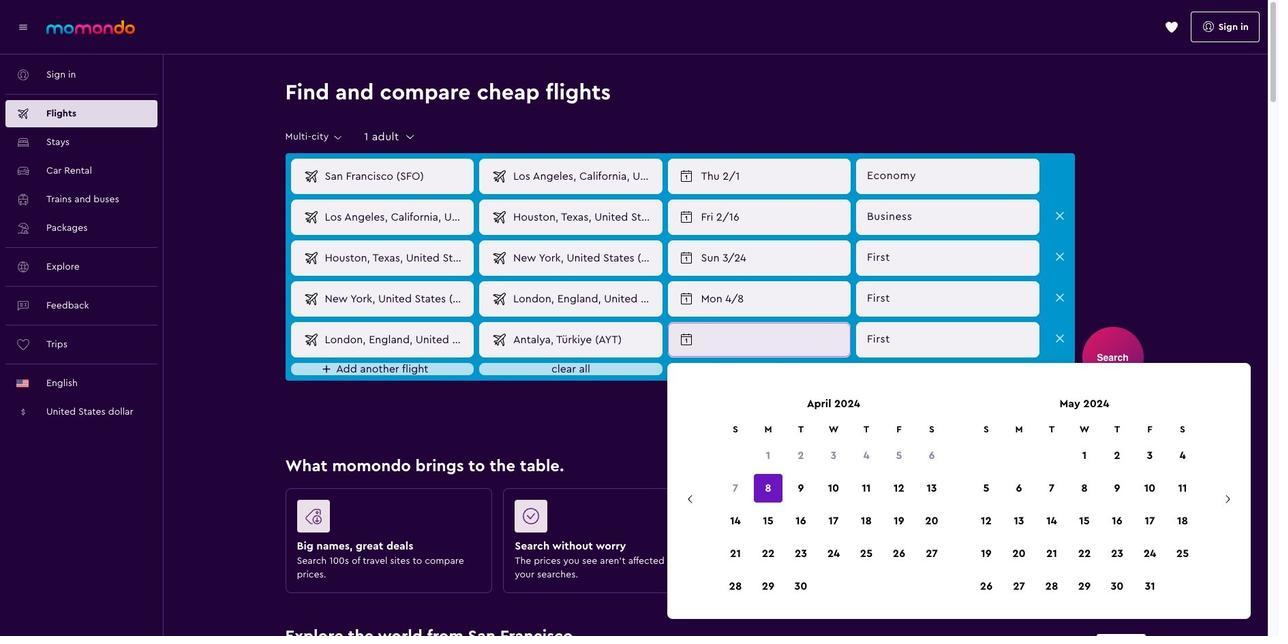 Task type: describe. For each thing, give the bounding box(es) containing it.
4 figure from the left
[[951, 500, 1130, 539]]

Cabin type Business field
[[856, 200, 1040, 235]]

thursday february 1st element
[[701, 168, 842, 185]]

open trips drawer image
[[1165, 20, 1179, 34]]

Trip type Multi-city field
[[285, 131, 344, 143]]

3 figure from the left
[[733, 500, 911, 539]]

from? text field for sunday march 24th element
[[319, 241, 473, 275]]

From? text field
[[319, 282, 473, 316]]

3 cabin type first field from the top
[[856, 323, 1040, 358]]

to? text field for monday april 8th element in the top right of the page
[[508, 282, 662, 316]]

united states (english) image
[[16, 380, 29, 388]]



Task type: locate. For each thing, give the bounding box(es) containing it.
figure
[[297, 500, 475, 539], [515, 500, 693, 539], [733, 500, 911, 539], [951, 500, 1130, 539]]

1 vertical spatial to? text field
[[508, 282, 662, 316]]

monday april 8th element
[[701, 291, 842, 308]]

2 from? text field from the top
[[319, 200, 473, 235]]

start date calendar input use left and right arrow keys to change day. use up and down arrow keys to change week. tab
[[673, 396, 1246, 603]]

from? text field for thursday february 1st element
[[319, 160, 473, 194]]

Cabin type First field
[[856, 241, 1040, 276], [856, 282, 1040, 317], [856, 323, 1040, 358]]

cabin type first field for sunday march 24th element
[[856, 241, 1040, 276]]

2 vertical spatial cabin type first field
[[856, 323, 1040, 358]]

navigation menu image
[[16, 20, 30, 34]]

Cabin type Economy field
[[856, 159, 1040, 194]]

2 cabin type first field from the top
[[856, 282, 1040, 317]]

2 vertical spatial to? text field
[[508, 323, 662, 357]]

1 cabin type first field from the top
[[856, 241, 1040, 276]]

0 vertical spatial to? text field
[[508, 241, 662, 275]]

to? text field for thursday february 1st element's from? text box
[[508, 160, 662, 194]]

to? text field for from? text box related to friday february 16th element
[[508, 200, 662, 235]]

1 vertical spatial to? text field
[[508, 200, 662, 235]]

0 vertical spatial cabin type first field
[[856, 241, 1040, 276]]

friday february 16th element
[[701, 209, 842, 226]]

1 from? text field from the top
[[319, 160, 473, 194]]

to? text field for sunday march 24th element
[[508, 241, 662, 275]]

3 from? text field from the top
[[319, 241, 473, 275]]

2 to? text field from the top
[[508, 282, 662, 316]]

To? text field
[[508, 241, 662, 275], [508, 282, 662, 316], [508, 323, 662, 357]]

2 figure from the left
[[515, 500, 693, 539]]

1 to? text field from the top
[[508, 160, 662, 194]]

2 to? text field from the top
[[508, 200, 662, 235]]

0 vertical spatial to? text field
[[508, 160, 662, 194]]

1 to? text field from the top
[[508, 241, 662, 275]]

1 vertical spatial cabin type first field
[[856, 282, 1040, 317]]

1 figure from the left
[[297, 500, 475, 539]]

cabin type first field for monday april 8th element in the top right of the page
[[856, 282, 1040, 317]]

To? text field
[[508, 160, 662, 194], [508, 200, 662, 235]]

from? text field for friday february 16th element
[[319, 200, 473, 235]]

3 to? text field from the top
[[508, 323, 662, 357]]

sunday march 24th element
[[701, 250, 842, 267]]

4 from? text field from the top
[[319, 323, 473, 357]]

From? text field
[[319, 160, 473, 194], [319, 200, 473, 235], [319, 241, 473, 275], [319, 323, 473, 357]]



Task type: vqa. For each thing, say whether or not it's contained in the screenshot.
From? text box for To? text field corresponding to Monday April 8th 'element' at the top right of the page
yes



